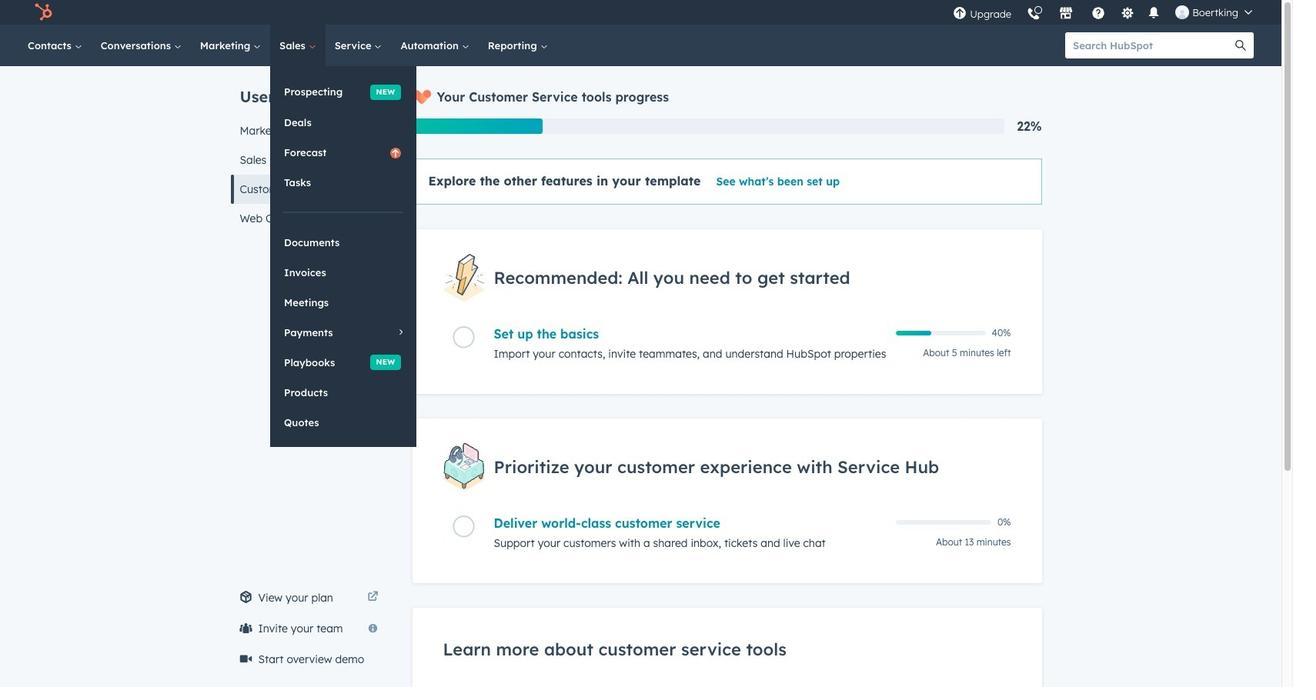 Task type: vqa. For each thing, say whether or not it's contained in the screenshot.
or within the Blog Meta Description One Or Two Sentences That Describe Your Blog. They'Ll Appear In Search Result Listings (See Preview Below).
no



Task type: describe. For each thing, give the bounding box(es) containing it.
bob king image
[[1176, 5, 1189, 19]]

Search HubSpot search field
[[1065, 32, 1228, 59]]

marketplaces image
[[1059, 7, 1073, 21]]

user guides element
[[231, 66, 388, 233]]



Task type: locate. For each thing, give the bounding box(es) containing it.
link opens in a new window image
[[368, 589, 378, 607]]

[object object] complete progress bar
[[896, 331, 932, 336]]

menu
[[945, 0, 1263, 25]]

progress bar
[[412, 119, 543, 134]]

sales menu
[[270, 66, 417, 447]]

link opens in a new window image
[[368, 592, 378, 604]]



